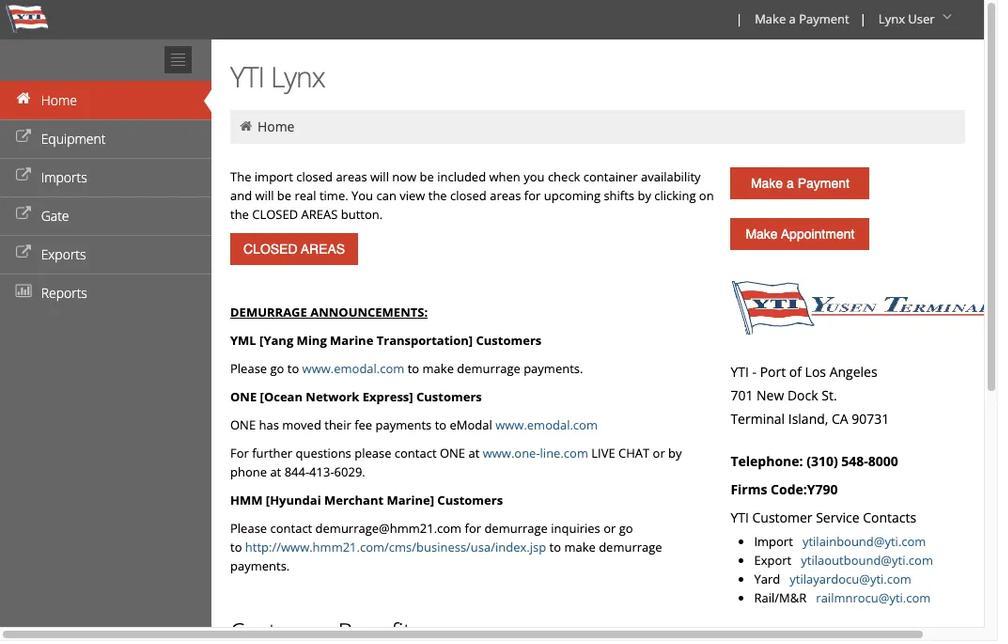 Task type: describe. For each thing, give the bounding box(es) containing it.
for
[[230, 445, 249, 462]]

shifts
[[604, 187, 635, 204]]

terminal
[[731, 410, 785, 428]]

island,
[[788, 410, 829, 428]]

network
[[306, 388, 359, 405]]

telephone: (310) 548-8000
[[731, 452, 899, 470]]

reports link
[[0, 274, 212, 312]]

go inside please contact demurrage@hmm21.com for demurrage inquiries or go to
[[619, 520, 633, 537]]

on
[[699, 187, 714, 204]]

import ytilainbound@yti.com
[[754, 533, 926, 550]]

0 vertical spatial make a payment
[[755, 10, 850, 27]]

yti for yti - port of los angeles 701 new dock st. terminal island, ca 90731
[[731, 363, 749, 381]]

0 horizontal spatial home link
[[0, 81, 212, 119]]

has
[[259, 416, 279, 433]]

reports
[[41, 284, 87, 302]]

further
[[252, 445, 292, 462]]

real
[[295, 187, 316, 204]]

inquiries
[[551, 520, 600, 537]]

please
[[355, 445, 391, 462]]

ytilaoutbound@yti.com
[[801, 552, 933, 569]]

ytilayardocu@yti.com link
[[790, 571, 912, 588]]

lynx user link
[[870, 0, 964, 39]]

yml
[[230, 332, 256, 349]]

1 horizontal spatial will
[[370, 168, 389, 185]]

1 vertical spatial the
[[230, 206, 249, 223]]

railmnrocu@yti.com link
[[816, 589, 931, 606]]

imports
[[41, 168, 87, 186]]

external link image for exports
[[14, 246, 33, 259]]

6029.
[[334, 463, 365, 480]]

marine]
[[387, 492, 434, 509]]

0 vertical spatial make
[[755, 10, 786, 27]]

railmnrocu@yti.com
[[816, 589, 931, 606]]

phone
[[230, 463, 267, 480]]

gate
[[41, 207, 69, 225]]

0 vertical spatial the
[[428, 187, 447, 204]]

marine
[[330, 332, 373, 349]]

1 vertical spatial a
[[787, 176, 794, 191]]

yard
[[754, 571, 787, 588]]

exports
[[41, 245, 86, 263]]

live
[[592, 445, 615, 462]]

yti lynx
[[230, 57, 325, 96]]

external link image for imports
[[14, 169, 33, 182]]

for further questions please contact one at www.one-line.com
[[230, 445, 588, 462]]

telephone:
[[731, 452, 803, 470]]

1 horizontal spatial www.emodal.com
[[496, 416, 598, 433]]

413-
[[309, 463, 334, 480]]

container
[[584, 168, 638, 185]]

or inside please contact demurrage@hmm21.com for demurrage inquiries or go to
[[604, 520, 616, 537]]

code:y790
[[771, 480, 838, 498]]

0 vertical spatial payments.
[[524, 360, 583, 377]]

hmm [hyundai merchant marine] customers
[[230, 492, 503, 509]]

1 vertical spatial payment
[[798, 176, 850, 191]]

www.one-line.com link
[[483, 445, 588, 462]]

demurrage inside please contact demurrage@hmm21.com for demurrage inquiries or go to
[[484, 520, 548, 537]]

1 vertical spatial home
[[257, 118, 295, 135]]

equipment
[[41, 130, 106, 148]]

user
[[908, 10, 935, 27]]

time.
[[320, 187, 348, 204]]

0 vertical spatial go
[[270, 360, 284, 377]]

at inside live chat or by phone at 844-413-6029.
[[270, 463, 281, 480]]

home image
[[238, 119, 254, 133]]

[ocean
[[260, 388, 303, 405]]

and
[[230, 187, 252, 204]]

areas
[[301, 206, 338, 223]]

external link image
[[14, 208, 33, 221]]

0 vertical spatial closed
[[296, 168, 333, 185]]

one for one has moved their fee payments to emodal www.emodal.com
[[230, 416, 256, 433]]

included
[[437, 168, 486, 185]]

please contact demurrage@hmm21.com for demurrage inquiries or go to
[[230, 520, 633, 556]]

you
[[352, 187, 373, 204]]

express]
[[363, 388, 413, 405]]

1 horizontal spatial lynx
[[879, 10, 905, 27]]

1 horizontal spatial be
[[420, 168, 434, 185]]

live chat or by phone at 844-413-6029.
[[230, 445, 682, 480]]

http://www.hmm21.com/cms/business/usa/index.jsp link
[[245, 539, 546, 556]]

the
[[230, 168, 251, 185]]

port
[[760, 363, 786, 381]]

make inside to make demurrage payments.
[[564, 539, 596, 556]]

by inside live chat or by phone at 844-413-6029.
[[668, 445, 682, 462]]

2 | from the left
[[860, 10, 867, 27]]

0 vertical spatial payment
[[799, 10, 850, 27]]

merchant
[[324, 492, 384, 509]]

demurrage inside to make demurrage payments.
[[599, 539, 662, 556]]

1 vertical spatial make a payment link
[[731, 167, 870, 199]]

clicking
[[655, 187, 696, 204]]

transportation]
[[377, 332, 473, 349]]

to inside to make demurrage payments.
[[549, 539, 561, 556]]

can
[[376, 187, 397, 204]]

payments. inside to make demurrage payments.
[[230, 557, 290, 574]]

of
[[789, 363, 802, 381]]

to down transportation]
[[408, 360, 419, 377]]

hmm
[[230, 492, 263, 509]]

chat
[[619, 445, 650, 462]]

rail/m&r
[[754, 589, 813, 606]]

make for the bottom make a payment link
[[751, 176, 783, 191]]

[hyundai
[[266, 492, 321, 509]]

emodal
[[450, 416, 492, 433]]

their
[[325, 416, 351, 433]]

yti for yti lynx
[[230, 57, 264, 96]]

st.
[[822, 386, 837, 404]]

ytilainbound@yti.com link
[[803, 533, 926, 550]]

contact inside please contact demurrage@hmm21.com for demurrage inquiries or go to
[[270, 520, 312, 537]]

external link image for equipment
[[14, 131, 33, 144]]

demurrage@hmm21.com
[[315, 520, 462, 537]]



Task type: vqa. For each thing, say whether or not it's contained in the screenshot.


Task type: locate. For each thing, give the bounding box(es) containing it.
www.emodal.com link for one has moved their fee payments to emodal www.emodal.com
[[496, 416, 598, 433]]

import
[[255, 168, 293, 185]]

1 horizontal spatial www.emodal.com link
[[496, 416, 598, 433]]

home link right home image
[[257, 118, 295, 135]]

contact down one has moved their fee payments to emodal www.emodal.com
[[395, 445, 437, 462]]

for inside the import closed areas will now be included when you check container availability and will be real time.  you can view the closed areas for upcoming shifts by clicking on the closed areas button.
[[524, 187, 541, 204]]

contact down [hyundai
[[270, 520, 312, 537]]

customers
[[476, 332, 542, 349], [416, 388, 482, 405], [437, 492, 503, 509]]

0 horizontal spatial |
[[736, 10, 743, 27]]

548-
[[842, 452, 868, 470]]

1 vertical spatial one
[[230, 416, 256, 433]]

at down 'emodal'
[[469, 445, 480, 462]]

ytilayardocu@yti.com
[[790, 571, 912, 588]]

0 vertical spatial for
[[524, 187, 541, 204]]

payments. down hmm
[[230, 557, 290, 574]]

payment left lynx user
[[799, 10, 850, 27]]

1 vertical spatial www.emodal.com
[[496, 416, 598, 433]]

yti up home image
[[230, 57, 264, 96]]

yti customer service contacts
[[731, 509, 917, 526]]

one left "[ocean"
[[230, 388, 257, 405]]

external link image inside the equipment link
[[14, 131, 33, 144]]

one has moved their fee payments to emodal www.emodal.com
[[230, 416, 598, 433]]

make a payment
[[755, 10, 850, 27], [751, 176, 850, 191]]

1 horizontal spatial at
[[469, 445, 480, 462]]

yti inside yti - port of los angeles 701 new dock st. terminal island, ca 90731
[[731, 363, 749, 381]]

for inside please contact demurrage@hmm21.com for demurrage inquiries or go to
[[465, 520, 481, 537]]

1 vertical spatial contact
[[270, 520, 312, 537]]

external link image
[[14, 131, 33, 144], [14, 169, 33, 182], [14, 246, 33, 259]]

one [ocean network express] customers
[[230, 388, 482, 405]]

payments
[[376, 416, 432, 433]]

1 horizontal spatial home link
[[257, 118, 295, 135]]

1 horizontal spatial areas
[[490, 187, 521, 204]]

the
[[428, 187, 447, 204], [230, 206, 249, 223]]

0 vertical spatial yti
[[230, 57, 264, 96]]

home right home icon
[[41, 91, 77, 109]]

0 vertical spatial contact
[[395, 445, 437, 462]]

[yang
[[260, 332, 294, 349]]

1 horizontal spatial contact
[[395, 445, 437, 462]]

payments. up line.com
[[524, 360, 583, 377]]

home link
[[0, 81, 212, 119], [257, 118, 295, 135]]

customers for one [ocean network express] customers
[[416, 388, 482, 405]]

0 horizontal spatial www.emodal.com link
[[302, 360, 405, 377]]

0 horizontal spatial areas
[[336, 168, 367, 185]]

ytilainbound@yti.com
[[803, 533, 926, 550]]

to down inquiries
[[549, 539, 561, 556]]

2 vertical spatial external link image
[[14, 246, 33, 259]]

one
[[230, 388, 257, 405], [230, 416, 256, 433], [440, 445, 465, 462]]

0 vertical spatial at
[[469, 445, 480, 462]]

0 vertical spatial lynx
[[879, 10, 905, 27]]

equipment link
[[0, 119, 212, 158]]

0 horizontal spatial by
[[638, 187, 651, 204]]

for down you
[[524, 187, 541, 204]]

export
[[754, 552, 798, 569]]

or inside live chat or by phone at 844-413-6029.
[[653, 445, 665, 462]]

0 vertical spatial will
[[370, 168, 389, 185]]

line.com
[[540, 445, 588, 462]]

0 horizontal spatial home
[[41, 91, 77, 109]]

1 horizontal spatial the
[[428, 187, 447, 204]]

home right home image
[[257, 118, 295, 135]]

go down [yang
[[270, 360, 284, 377]]

0 vertical spatial make
[[423, 360, 454, 377]]

www.emodal.com link down marine
[[302, 360, 405, 377]]

los
[[805, 363, 826, 381]]

844-
[[284, 463, 309, 480]]

1 vertical spatial external link image
[[14, 169, 33, 182]]

0 vertical spatial external link image
[[14, 131, 33, 144]]

for up to make demurrage payments.
[[465, 520, 481, 537]]

0 vertical spatial make a payment link
[[747, 0, 856, 39]]

yti left -
[[731, 363, 749, 381]]

3 external link image from the top
[[14, 246, 33, 259]]

0 horizontal spatial www.emodal.com
[[302, 360, 405, 377]]

demurrage down inquiries
[[599, 539, 662, 556]]

(310)
[[807, 452, 838, 470]]

external link image down home icon
[[14, 131, 33, 144]]

customers up 'emodal'
[[416, 388, 482, 405]]

1 horizontal spatial by
[[668, 445, 682, 462]]

exports link
[[0, 235, 212, 274]]

www.emodal.com down marine
[[302, 360, 405, 377]]

1 vertical spatial by
[[668, 445, 682, 462]]

be right now
[[420, 168, 434, 185]]

0 horizontal spatial the
[[230, 206, 249, 223]]

make
[[755, 10, 786, 27], [751, 176, 783, 191], [746, 227, 778, 242]]

www.one-
[[483, 445, 540, 462]]

be
[[420, 168, 434, 185], [277, 187, 291, 204]]

ytilaoutbound@yti.com link
[[801, 552, 933, 569]]

0 vertical spatial areas
[[336, 168, 367, 185]]

0 vertical spatial one
[[230, 388, 257, 405]]

angeles
[[830, 363, 878, 381]]

please inside please contact demurrage@hmm21.com for demurrage inquiries or go to
[[230, 520, 267, 537]]

external link image inside exports link
[[14, 246, 33, 259]]

http://www.hmm21.com/cms/business/usa/index.jsp
[[245, 539, 546, 556]]

make appointment link
[[731, 218, 870, 250]]

by right shifts
[[638, 187, 651, 204]]

fee
[[355, 416, 372, 433]]

availability
[[641, 168, 701, 185]]

www.emodal.com link for to make demurrage payments.
[[302, 360, 405, 377]]

to make demurrage payments.
[[230, 539, 662, 574]]

be up closed on the top
[[277, 187, 291, 204]]

2 vertical spatial make
[[746, 227, 778, 242]]

2 vertical spatial demurrage
[[599, 539, 662, 556]]

8000
[[868, 452, 899, 470]]

1 vertical spatial www.emodal.com link
[[496, 416, 598, 433]]

please for please go to www.emodal.com to make demurrage payments.
[[230, 360, 267, 377]]

www.emodal.com
[[302, 360, 405, 377], [496, 416, 598, 433]]

1 vertical spatial be
[[277, 187, 291, 204]]

1 vertical spatial will
[[255, 187, 274, 204]]

to inside please contact demurrage@hmm21.com for demurrage inquiries or go to
[[230, 539, 242, 556]]

0 vertical spatial customers
[[476, 332, 542, 349]]

external link image down external link image
[[14, 246, 33, 259]]

go
[[270, 360, 284, 377], [619, 520, 633, 537]]

0 vertical spatial www.emodal.com
[[302, 360, 405, 377]]

1 horizontal spatial go
[[619, 520, 633, 537]]

the import closed areas will now be included when you check container availability and will be real time.  you can view the closed areas for upcoming shifts by clicking on the closed areas button.
[[230, 168, 714, 223]]

yti down firms
[[731, 509, 749, 526]]

home image
[[14, 92, 33, 105]]

please
[[230, 360, 267, 377], [230, 520, 267, 537]]

to left 'emodal'
[[435, 416, 447, 433]]

2 external link image from the top
[[14, 169, 33, 182]]

0 vertical spatial please
[[230, 360, 267, 377]]

1 external link image from the top
[[14, 131, 33, 144]]

please for please contact demurrage@hmm21.com for demurrage inquiries or go to
[[230, 520, 267, 537]]

1 vertical spatial areas
[[490, 187, 521, 204]]

1 vertical spatial closed
[[450, 187, 487, 204]]

please down yml
[[230, 360, 267, 377]]

payment
[[799, 10, 850, 27], [798, 176, 850, 191]]

None submit
[[230, 233, 358, 265]]

0 horizontal spatial be
[[277, 187, 291, 204]]

1 vertical spatial at
[[270, 463, 281, 480]]

0 horizontal spatial or
[[604, 520, 616, 537]]

0 horizontal spatial closed
[[296, 168, 333, 185]]

1 vertical spatial payments.
[[230, 557, 290, 574]]

areas down when
[[490, 187, 521, 204]]

by
[[638, 187, 651, 204], [668, 445, 682, 462]]

www.emodal.com link up www.one-line.com link
[[496, 416, 598, 433]]

bar chart image
[[14, 285, 33, 298]]

customers for hmm [hyundai merchant marine] customers
[[437, 492, 503, 509]]

1 vertical spatial customers
[[416, 388, 482, 405]]

1 horizontal spatial closed
[[450, 187, 487, 204]]

1 vertical spatial demurrage
[[484, 520, 548, 537]]

make a payment link
[[747, 0, 856, 39], [731, 167, 870, 199]]

ca
[[832, 410, 849, 428]]

0 horizontal spatial make
[[423, 360, 454, 377]]

a
[[789, 10, 796, 27], [787, 176, 794, 191]]

1 horizontal spatial for
[[524, 187, 541, 204]]

one for one [ocean network express] customers
[[230, 388, 257, 405]]

will down the import
[[255, 187, 274, 204]]

to down hmm
[[230, 539, 242, 556]]

www.emodal.com link
[[302, 360, 405, 377], [496, 416, 598, 433]]

import
[[754, 533, 793, 550]]

external link image up external link image
[[14, 169, 33, 182]]

1 vertical spatial go
[[619, 520, 633, 537]]

dock
[[788, 386, 818, 404]]

2 vertical spatial customers
[[437, 492, 503, 509]]

make appointment
[[746, 227, 855, 242]]

external link image inside 'imports' link
[[14, 169, 33, 182]]

the down and
[[230, 206, 249, 223]]

by inside the import closed areas will now be included when you check container availability and will be real time.  you can view the closed areas for upcoming shifts by clicking on the closed areas button.
[[638, 187, 651, 204]]

make for make appointment link
[[746, 227, 778, 242]]

yti
[[230, 57, 264, 96], [731, 363, 749, 381], [731, 509, 749, 526]]

or right inquiries
[[604, 520, 616, 537]]

one down 'emodal'
[[440, 445, 465, 462]]

make down inquiries
[[564, 539, 596, 556]]

0 horizontal spatial lynx
[[271, 57, 325, 96]]

1 horizontal spatial payments.
[[524, 360, 583, 377]]

demurrage left inquiries
[[484, 520, 548, 537]]

1 vertical spatial make a payment
[[751, 176, 850, 191]]

firms code:y790
[[731, 480, 838, 498]]

0 vertical spatial a
[[789, 10, 796, 27]]

when
[[489, 168, 521, 185]]

0 horizontal spatial go
[[270, 360, 284, 377]]

1 vertical spatial please
[[230, 520, 267, 537]]

yti for yti customer service contacts
[[731, 509, 749, 526]]

one left has at the left of the page
[[230, 416, 256, 433]]

1 vertical spatial make
[[751, 176, 783, 191]]

go right inquiries
[[619, 520, 633, 537]]

gate link
[[0, 196, 212, 235]]

0 horizontal spatial at
[[270, 463, 281, 480]]

1 vertical spatial make
[[564, 539, 596, 556]]

1 horizontal spatial make
[[564, 539, 596, 556]]

customers down live chat or by phone at 844-413-6029.
[[437, 492, 503, 509]]

make down transportation]
[[423, 360, 454, 377]]

now
[[392, 168, 417, 185]]

0 vertical spatial be
[[420, 168, 434, 185]]

by right chat
[[668, 445, 682, 462]]

areas up you
[[336, 168, 367, 185]]

service
[[816, 509, 860, 526]]

0 vertical spatial or
[[653, 445, 665, 462]]

payment up appointment
[[798, 176, 850, 191]]

1 horizontal spatial |
[[860, 10, 867, 27]]

demurrage up 'emodal'
[[457, 360, 521, 377]]

or right chat
[[653, 445, 665, 462]]

angle down image
[[938, 10, 957, 24]]

for
[[524, 187, 541, 204], [465, 520, 481, 537]]

1 vertical spatial yti
[[731, 363, 749, 381]]

at down further
[[270, 463, 281, 480]]

0 horizontal spatial payments.
[[230, 557, 290, 574]]

to up "[ocean"
[[287, 360, 299, 377]]

2 vertical spatial yti
[[731, 509, 749, 526]]

home link up equipment
[[0, 81, 212, 119]]

1 | from the left
[[736, 10, 743, 27]]

customer
[[752, 509, 813, 526]]

0 horizontal spatial will
[[255, 187, 274, 204]]

please down hmm
[[230, 520, 267, 537]]

new
[[757, 386, 784, 404]]

will up can
[[370, 168, 389, 185]]

2 vertical spatial one
[[440, 445, 465, 462]]

to
[[287, 360, 299, 377], [408, 360, 419, 377], [435, 416, 447, 433], [230, 539, 242, 556], [549, 539, 561, 556]]

1 horizontal spatial or
[[653, 445, 665, 462]]

closed down included
[[450, 187, 487, 204]]

0 vertical spatial home
[[41, 91, 77, 109]]

please go to www.emodal.com to make demurrage payments.
[[230, 360, 583, 377]]

0 vertical spatial by
[[638, 187, 651, 204]]

upcoming
[[544, 187, 601, 204]]

2 please from the top
[[230, 520, 267, 537]]

or
[[653, 445, 665, 462], [604, 520, 616, 537]]

the right view
[[428, 187, 447, 204]]

1 vertical spatial lynx
[[271, 57, 325, 96]]

www.emodal.com up www.one-line.com link
[[496, 416, 598, 433]]

lynx user
[[879, 10, 935, 27]]

0 vertical spatial www.emodal.com link
[[302, 360, 405, 377]]

home
[[41, 91, 77, 109], [257, 118, 295, 135]]

1 vertical spatial or
[[604, 520, 616, 537]]

closed
[[252, 206, 298, 223]]

0 horizontal spatial contact
[[270, 520, 312, 537]]

customers right transportation]
[[476, 332, 542, 349]]

0 horizontal spatial for
[[465, 520, 481, 537]]

demurrage announcements:
[[230, 304, 428, 321]]

closed up real
[[296, 168, 333, 185]]

0 vertical spatial demurrage
[[457, 360, 521, 377]]

1 vertical spatial for
[[465, 520, 481, 537]]

1 please from the top
[[230, 360, 267, 377]]

demurrage
[[457, 360, 521, 377], [484, 520, 548, 537], [599, 539, 662, 556]]

demurrage
[[230, 304, 307, 321]]

yml [yang ming marine transportation] customers
[[230, 332, 542, 349]]

1 horizontal spatial home
[[257, 118, 295, 135]]



